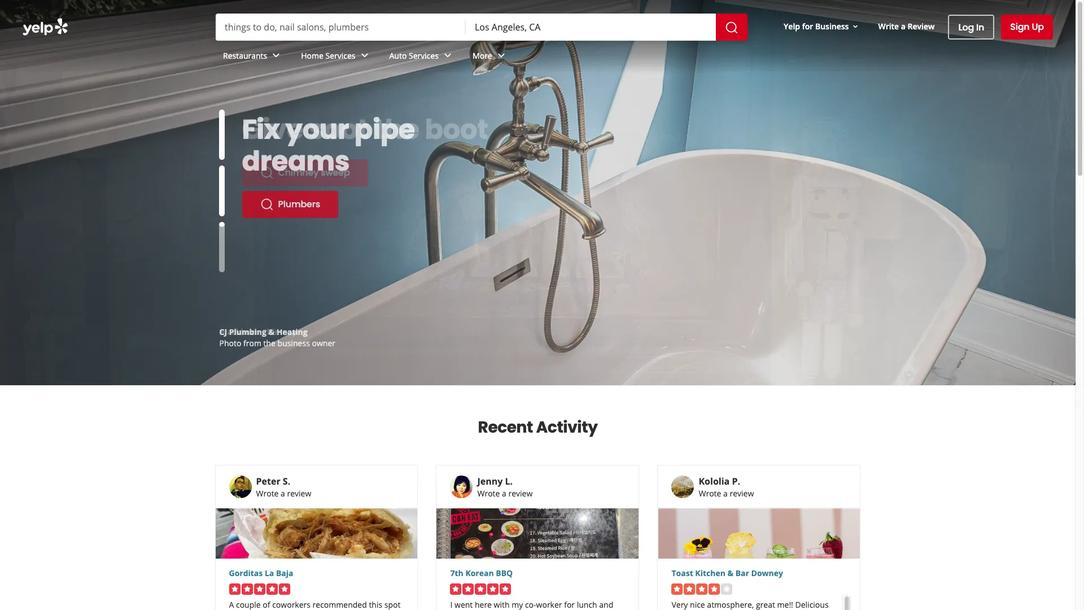 Task type: locate. For each thing, give the bounding box(es) containing it.
peter s. link
[[256, 475, 290, 488]]

restaurants link
[[214, 41, 292, 73]]

1 horizontal spatial services
[[409, 50, 439, 61]]

photo inside cj plumbing & heating photo from the business owner
[[219, 338, 241, 349]]

5 star rating image
[[229, 584, 290, 595], [451, 584, 512, 595]]

& left heating
[[269, 327, 275, 337]]

a inside banner
[[902, 21, 906, 31]]

auto
[[390, 50, 407, 61]]

24 chevron down v2 image
[[270, 49, 283, 62], [441, 49, 455, 62]]

a for jenny l.
[[502, 488, 507, 499]]

plumbers
[[278, 198, 320, 211]]

wrote inside peter s. wrote a review
[[256, 488, 279, 499]]

peter s. wrote a review
[[256, 475, 311, 499]]

the
[[374, 111, 420, 149], [264, 338, 276, 349], [264, 338, 276, 349]]

0 horizontal spatial services
[[326, 50, 356, 61]]

bar
[[736, 568, 750, 578]]

soot
[[309, 111, 369, 149]]

none field find
[[225, 21, 457, 33]]

downey
[[752, 568, 784, 578]]

24 chevron down v2 image left auto
[[358, 49, 371, 62]]

wrote inside kololia p. wrote a review
[[699, 488, 722, 499]]

a
[[902, 21, 906, 31], [281, 488, 285, 499], [502, 488, 507, 499], [724, 488, 728, 499]]

yelp for business button
[[780, 16, 865, 36]]

2 horizontal spatial review
[[730, 488, 754, 499]]

review inside jenny l. wrote a review
[[509, 488, 533, 499]]

peter
[[256, 475, 281, 488]]

a inside jenny l. wrote a review
[[502, 488, 507, 499]]

3 review from the left
[[730, 488, 754, 499]]

1 review from the left
[[287, 488, 311, 499]]

1 horizontal spatial review
[[509, 488, 533, 499]]

24 chevron down v2 image inside more link
[[495, 49, 508, 62]]

heating
[[277, 327, 308, 337]]

wrote down jenny
[[478, 488, 500, 499]]

0 horizontal spatial 24 chevron down v2 image
[[358, 49, 371, 62]]

review inside kololia p. wrote a review
[[730, 488, 754, 499]]

0 vertical spatial select slide image
[[219, 110, 225, 160]]

2 none field from the left
[[475, 21, 707, 33]]

write a review link
[[874, 16, 940, 36]]

owner inside blackburn chimney photo from the business owner
[[312, 338, 336, 349]]

wrote inside jenny l. wrote a review
[[478, 488, 500, 499]]

auto services
[[390, 50, 439, 61]]

owner inside cj plumbing & heating photo from the business owner
[[312, 338, 336, 349]]

a inside peter s. wrote a review
[[281, 488, 285, 499]]

24 chevron down v2 image inside 'restaurants' link
[[270, 49, 283, 62]]

the inside blackburn chimney photo from the business owner
[[264, 338, 276, 349]]

2 review from the left
[[509, 488, 533, 499]]

None field
[[225, 21, 457, 33], [475, 21, 707, 33]]

& inside explore recent activity section section
[[728, 568, 734, 578]]

1 wrote from the left
[[256, 488, 279, 499]]

sign up link
[[1002, 15, 1054, 40]]

1 services from the left
[[326, 50, 356, 61]]

give soot the boot
[[242, 111, 488, 149]]

wrote for peter s.
[[256, 488, 279, 499]]

2 5 star rating image from the left
[[451, 584, 512, 595]]

& for kitchen
[[728, 568, 734, 578]]

1 horizontal spatial 24 chevron down v2 image
[[495, 49, 508, 62]]

1 5 star rating image from the left
[[229, 584, 290, 595]]

1 horizontal spatial 5 star rating image
[[451, 584, 512, 595]]

& for plumbing
[[269, 327, 275, 337]]

16 chevron down v2 image
[[852, 22, 861, 31]]

2 wrote from the left
[[478, 488, 500, 499]]

bbq
[[496, 568, 513, 578]]

review
[[287, 488, 311, 499], [509, 488, 533, 499], [730, 488, 754, 499]]

a for peter s.
[[281, 488, 285, 499]]

korean
[[466, 568, 494, 578]]

2 services from the left
[[409, 50, 439, 61]]

1 horizontal spatial 24 chevron down v2 image
[[441, 49, 455, 62]]

review for l.
[[509, 488, 533, 499]]

1 horizontal spatial &
[[728, 568, 734, 578]]

24 chevron down v2 image right more
[[495, 49, 508, 62]]

dreams
[[242, 142, 350, 180]]

None search field
[[0, 0, 1076, 73], [216, 14, 750, 41], [0, 0, 1076, 73], [216, 14, 750, 41]]

sweep
[[321, 166, 350, 179]]

business
[[278, 338, 310, 349], [278, 338, 310, 349]]

1 24 chevron down v2 image from the left
[[270, 49, 283, 62]]

chimney inside the chimney sweep link
[[278, 166, 319, 179]]

select slide image left fix
[[219, 110, 225, 160]]

jenny
[[478, 475, 503, 488]]

select slide image
[[219, 110, 225, 160], [219, 166, 225, 216]]

a down 'kololia p.' link
[[724, 488, 728, 499]]

none field up business categories element
[[475, 21, 707, 33]]

3 wrote from the left
[[699, 488, 722, 499]]

1 24 chevron down v2 image from the left
[[358, 49, 371, 62]]

your
[[286, 111, 349, 149]]

0 vertical spatial &
[[269, 327, 275, 337]]

photo inside blackburn chimney photo from the business owner
[[219, 338, 241, 349]]

owner
[[312, 338, 336, 349], [312, 338, 336, 349]]

1 vertical spatial chimney
[[262, 327, 297, 337]]

&
[[269, 327, 275, 337], [728, 568, 734, 578]]

wrote down peter
[[256, 488, 279, 499]]

0 vertical spatial chimney
[[278, 166, 319, 179]]

5 star rating image down 7th  korean bbq
[[451, 584, 512, 595]]

yelp for business
[[784, 21, 849, 31]]

1 vertical spatial &
[[728, 568, 734, 578]]

1 none field from the left
[[225, 21, 457, 33]]

review
[[908, 21, 935, 31]]

gorditas la baja
[[229, 568, 293, 578]]

explore recent activity section section
[[206, 386, 870, 610]]

wrote
[[256, 488, 279, 499], [478, 488, 500, 499], [699, 488, 722, 499]]

& inside cj plumbing & heating photo from the business owner
[[269, 327, 275, 337]]

cj plumbing & heating photo from the business owner
[[219, 327, 336, 349]]

1 horizontal spatial wrote
[[478, 488, 500, 499]]

a down s.
[[281, 488, 285, 499]]

photo of jenny l. image
[[451, 476, 473, 498]]

la
[[265, 568, 274, 578]]

24 chevron down v2 image
[[358, 49, 371, 62], [495, 49, 508, 62]]

review inside peter s. wrote a review
[[287, 488, 311, 499]]

0 horizontal spatial 5 star rating image
[[229, 584, 290, 595]]

chimney
[[278, 166, 319, 179], [262, 327, 297, 337]]

review down s.
[[287, 488, 311, 499]]

from
[[243, 338, 262, 349], [243, 338, 262, 349]]

24 chevron down v2 image inside auto services link
[[441, 49, 455, 62]]

2 horizontal spatial wrote
[[699, 488, 722, 499]]

services right auto
[[409, 50, 439, 61]]

0 horizontal spatial 24 chevron down v2 image
[[270, 49, 283, 62]]

baja
[[276, 568, 293, 578]]

log in link
[[949, 15, 995, 40]]

24 chevron down v2 image inside home services link
[[358, 49, 371, 62]]

5 star rating image for peter s.
[[229, 584, 290, 595]]

review down l.
[[509, 488, 533, 499]]

none field near
[[475, 21, 707, 33]]

a for kololia p.
[[724, 488, 728, 499]]

more link
[[464, 41, 517, 73]]

fix
[[242, 111, 280, 149]]

Near text field
[[475, 21, 707, 33]]

services right home
[[326, 50, 356, 61]]

s.
[[283, 475, 290, 488]]

services
[[326, 50, 356, 61], [409, 50, 439, 61]]

services for home services
[[326, 50, 356, 61]]

select slide image left 24 search v2 icon
[[219, 166, 225, 216]]

0 horizontal spatial review
[[287, 488, 311, 499]]

24 chevron down v2 image for home services
[[358, 49, 371, 62]]

a down l.
[[502, 488, 507, 499]]

business
[[816, 21, 849, 31]]

0 horizontal spatial &
[[269, 327, 275, 337]]

review down p.
[[730, 488, 754, 499]]

wrote down kololia
[[699, 488, 722, 499]]

2 select slide image from the top
[[219, 166, 225, 216]]

1 horizontal spatial none field
[[475, 21, 707, 33]]

none field up home services link
[[225, 21, 457, 33]]

a inside kololia p. wrote a review
[[724, 488, 728, 499]]

sign up
[[1011, 20, 1045, 33]]

24 chevron down v2 image right restaurants
[[270, 49, 283, 62]]

jenny l. wrote a review
[[478, 475, 533, 499]]

photo
[[219, 338, 241, 349], [219, 338, 241, 349]]

Find text field
[[225, 21, 457, 33]]

& left bar
[[728, 568, 734, 578]]

from inside cj plumbing & heating photo from the business owner
[[243, 338, 262, 349]]

business inside cj plumbing & heating photo from the business owner
[[278, 338, 310, 349]]

0 horizontal spatial none field
[[225, 21, 457, 33]]

sign
[[1011, 20, 1030, 33]]

jenny l. link
[[478, 475, 513, 488]]

chimney inside blackburn chimney photo from the business owner
[[262, 327, 297, 337]]

2 24 chevron down v2 image from the left
[[441, 49, 455, 62]]

review for s.
[[287, 488, 311, 499]]

24 chevron down v2 image right auto services
[[441, 49, 455, 62]]

1 vertical spatial select slide image
[[219, 166, 225, 216]]

blackburn
[[219, 327, 260, 337]]

a right write
[[902, 21, 906, 31]]

5 star rating image down gorditas la baja
[[229, 584, 290, 595]]

chimney sweep link
[[242, 159, 368, 186]]

blackburn chimney link
[[219, 327, 297, 337]]

2 24 chevron down v2 image from the left
[[495, 49, 508, 62]]

0 horizontal spatial wrote
[[256, 488, 279, 499]]



Task type: vqa. For each thing, say whether or not it's contained in the screenshot.
the leftmost MINUTES
no



Task type: describe. For each thing, give the bounding box(es) containing it.
7th  korean bbq
[[451, 568, 513, 578]]

home services
[[301, 50, 356, 61]]

the inside cj plumbing & heating photo from the business owner
[[264, 338, 276, 349]]

kololia p. link
[[699, 475, 741, 488]]

p.
[[732, 475, 741, 488]]

log in
[[959, 21, 985, 34]]

boot
[[425, 111, 488, 149]]

for
[[803, 21, 814, 31]]

24 search v2 image
[[260, 198, 274, 211]]

fix your pipe dreams
[[242, 111, 415, 180]]

recent activity
[[478, 416, 598, 438]]

yelp
[[784, 21, 801, 31]]

restaurants
[[223, 50, 267, 61]]

business inside blackburn chimney photo from the business owner
[[278, 338, 310, 349]]

24 search v2 image
[[260, 166, 274, 180]]

up
[[1032, 20, 1045, 33]]

write a review
[[879, 21, 935, 31]]

4 star rating image
[[672, 584, 733, 595]]

pipe
[[355, 111, 415, 149]]

cj plumbing & heating link
[[219, 327, 308, 337]]

wrote for jenny l.
[[478, 488, 500, 499]]

plumbers link
[[242, 191, 338, 218]]

blackburn chimney photo from the business owner
[[219, 327, 336, 349]]

review for p.
[[730, 488, 754, 499]]

toast
[[672, 568, 694, 578]]

services for auto services
[[409, 50, 439, 61]]

activity
[[536, 416, 598, 438]]

toast kitchen & bar downey link
[[672, 568, 847, 579]]

7th
[[451, 568, 464, 578]]

24 chevron down v2 image for restaurants
[[270, 49, 283, 62]]

write
[[879, 21, 899, 31]]

explore banner section banner
[[0, 0, 1076, 385]]

gorditas la baja link
[[229, 568, 404, 579]]

toast kitchen & bar downey
[[672, 568, 784, 578]]

l.
[[505, 475, 513, 488]]

cj
[[219, 327, 227, 337]]

from inside blackburn chimney photo from the business owner
[[243, 338, 262, 349]]

give
[[242, 111, 304, 149]]

home
[[301, 50, 324, 61]]

5 star rating image for jenny l.
[[451, 584, 512, 595]]

kololia
[[699, 475, 730, 488]]

log
[[959, 21, 975, 34]]

photo of kololia p. image
[[672, 476, 695, 498]]

24 chevron down v2 image for more
[[495, 49, 508, 62]]

1 select slide image from the top
[[219, 110, 225, 160]]

plumbing
[[229, 327, 267, 337]]

in
[[977, 21, 985, 34]]

search image
[[725, 21, 739, 34]]

photo of peter s. image
[[229, 476, 252, 498]]

kitchen
[[696, 568, 726, 578]]

more
[[473, 50, 492, 61]]

kololia p. wrote a review
[[699, 475, 754, 499]]

wrote for kololia p.
[[699, 488, 722, 499]]

gorditas
[[229, 568, 263, 578]]

7th  korean bbq link
[[451, 568, 626, 579]]

auto services link
[[381, 41, 464, 73]]

home services link
[[292, 41, 381, 73]]

business categories element
[[214, 41, 1054, 73]]

chimney sweep
[[278, 166, 350, 179]]

recent
[[478, 416, 533, 438]]

24 chevron down v2 image for auto services
[[441, 49, 455, 62]]



